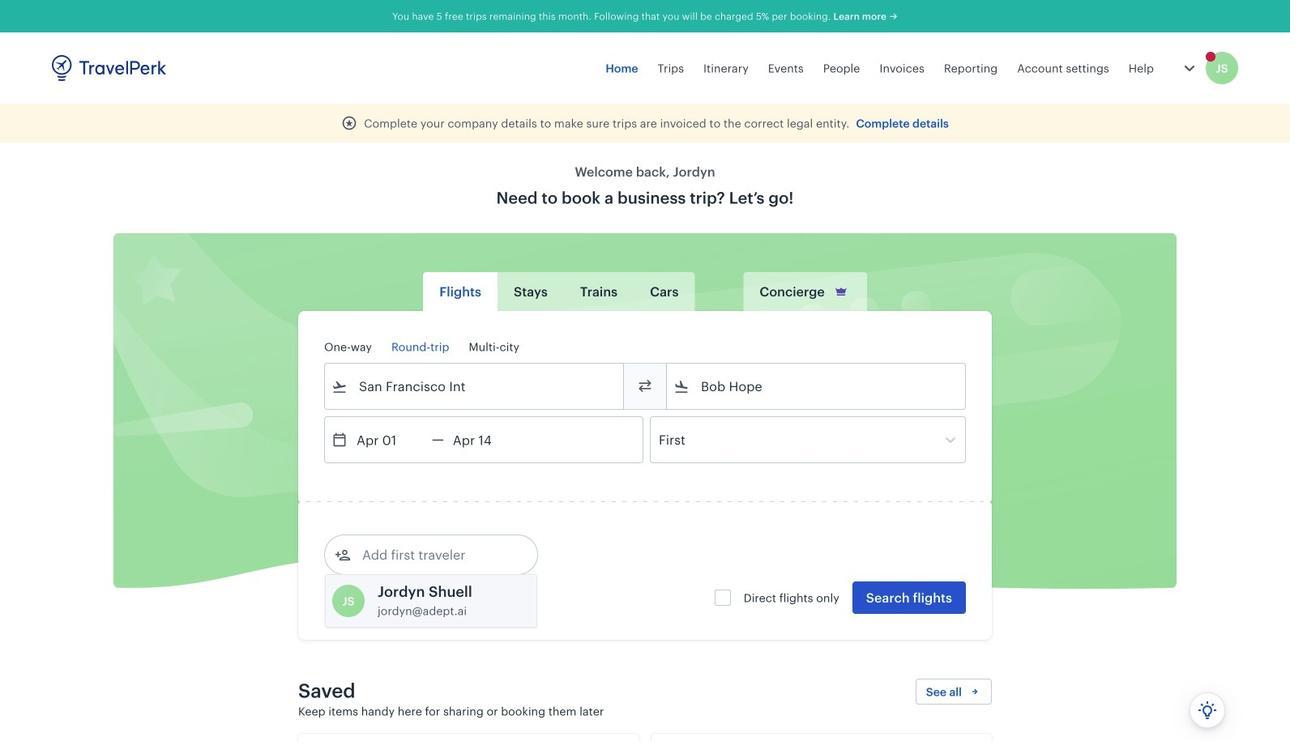 Task type: describe. For each thing, give the bounding box(es) containing it.
To search field
[[690, 374, 944, 400]]

Return text field
[[444, 418, 528, 463]]



Task type: vqa. For each thing, say whether or not it's contained in the screenshot.
Calendar application
no



Task type: locate. For each thing, give the bounding box(es) containing it.
Add first traveler search field
[[351, 542, 520, 568]]

Depart text field
[[348, 418, 432, 463]]

From search field
[[348, 374, 602, 400]]



